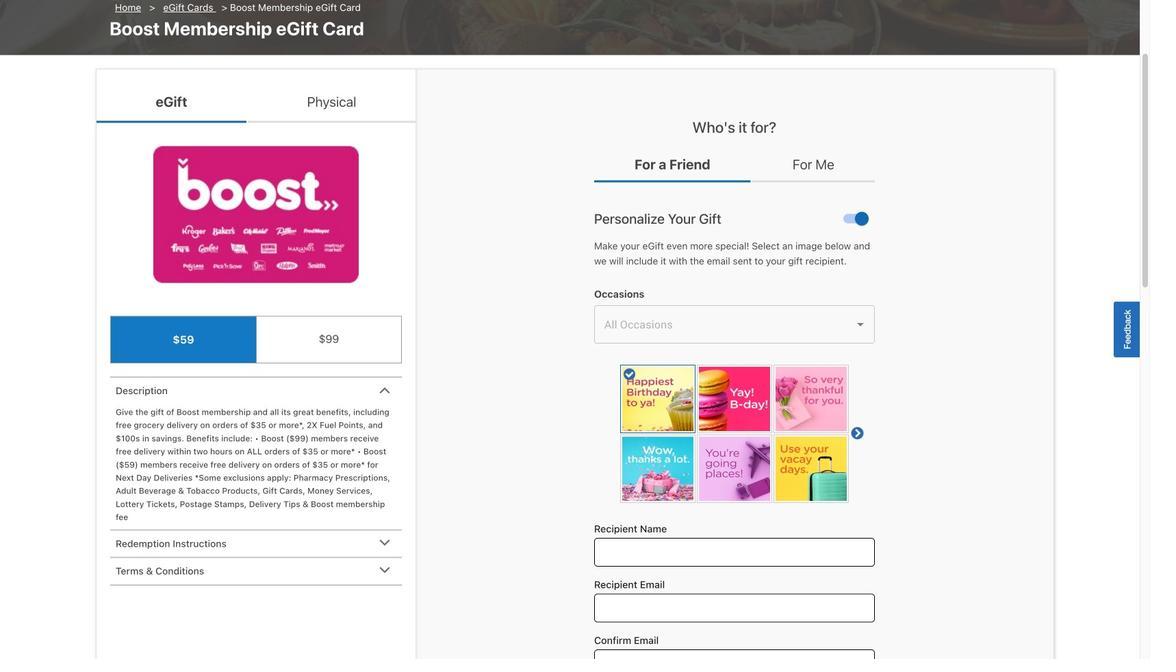 Task type: describe. For each thing, give the bounding box(es) containing it.
All Occasions text field
[[600, 312, 848, 338]]

wow, thanks a lot image
[[620, 435, 696, 503]]

so very thankful image
[[774, 365, 849, 434]]

use your vacay days image
[[774, 435, 849, 503]]

you're going places image
[[697, 435, 772, 503]]

yay bday image
[[697, 365, 772, 434]]

happiest birthday image
[[620, 365, 696, 434]]



Task type: vqa. For each thing, say whether or not it's contained in the screenshot.
option group
yes



Task type: locate. For each thing, give the bounding box(es) containing it.
option group
[[110, 316, 402, 364]]

None field
[[594, 306, 875, 344]]

None text field
[[594, 538, 875, 567]]

None email field
[[594, 594, 875, 623], [594, 650, 875, 659], [594, 594, 875, 623], [594, 650, 875, 659]]

boost membership egift card image
[[153, 146, 359, 283]]

tab list
[[594, 148, 875, 182]]



